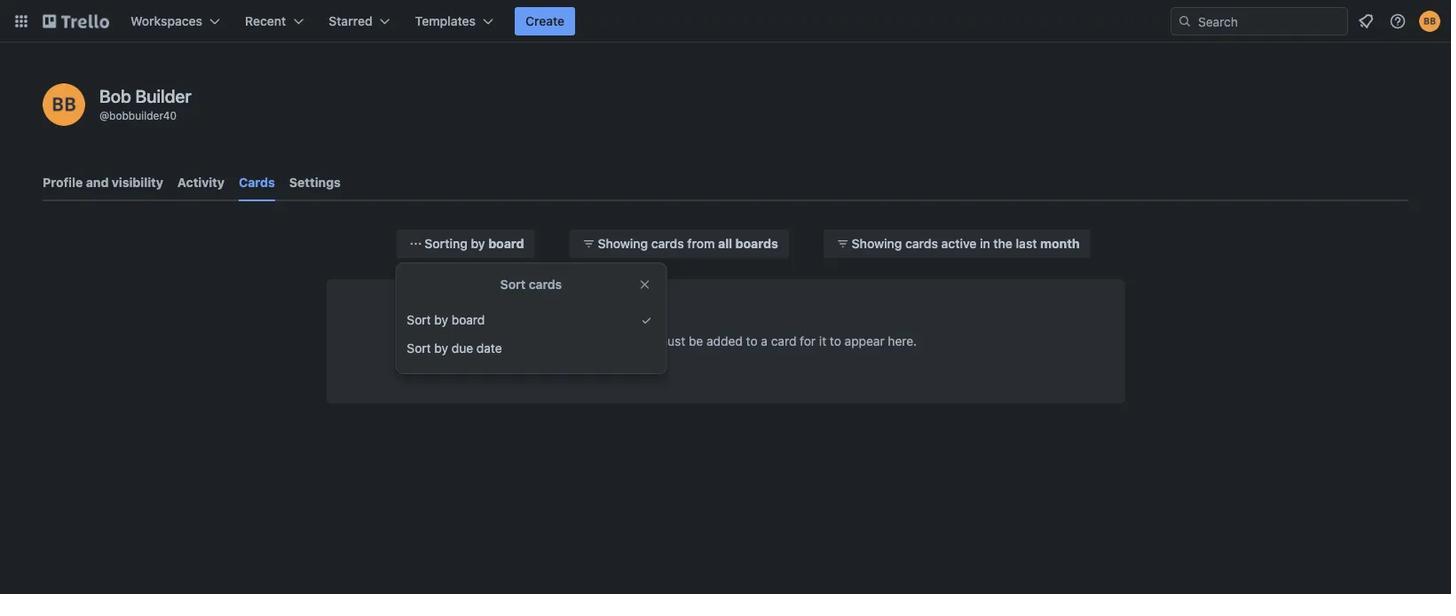 Task type: describe. For each thing, give the bounding box(es) containing it.
bob
[[99, 85, 131, 106]]

sm image for showing
[[834, 235, 852, 253]]

profile and visibility
[[43, 175, 163, 190]]

templates button
[[405, 7, 504, 36]]

showing for showing cards active in the last month
[[852, 237, 902, 251]]

templates
[[415, 14, 476, 28]]

search image
[[1178, 14, 1192, 28]]

create button
[[515, 7, 576, 36]]

0 vertical spatial sm image
[[580, 235, 598, 253]]

for
[[800, 334, 816, 349]]

it
[[819, 334, 827, 349]]

by for sort by board
[[435, 313, 448, 328]]

open information menu image
[[1390, 12, 1407, 30]]

sm image for sorting
[[407, 235, 425, 253]]

from
[[688, 237, 715, 251]]

sort cards
[[501, 277, 562, 292]]

here.
[[888, 334, 917, 349]]

showing cards from all boards
[[598, 237, 778, 251]]

board for sorting by board
[[489, 237, 524, 251]]

you
[[632, 334, 654, 349]]

sorting by board
[[425, 237, 524, 251]]

active
[[942, 237, 977, 251]]

sort by board
[[407, 313, 485, 328]]

added
[[707, 334, 743, 349]]

Search field
[[1192, 8, 1348, 35]]

cards.
[[594, 334, 629, 349]]

appear
[[845, 334, 885, 349]]

month
[[1041, 237, 1080, 251]]

recent
[[245, 14, 286, 28]]

in
[[980, 237, 991, 251]]

by for sorting by board
[[471, 237, 485, 251]]

sort for sort cards
[[501, 277, 526, 292]]

be
[[689, 334, 703, 349]]

cards for from
[[652, 237, 684, 251]]

workspaces
[[131, 14, 202, 28]]

back to home image
[[43, 7, 109, 36]]

create
[[526, 14, 565, 28]]

sort by due date
[[407, 341, 502, 356]]

recent button
[[234, 7, 315, 36]]

the
[[994, 237, 1013, 251]]

last
[[1016, 237, 1038, 251]]

bobbuilder40
[[109, 109, 177, 122]]

0 notifications image
[[1356, 11, 1377, 32]]

visibility
[[112, 175, 163, 190]]

cards
[[239, 175, 275, 190]]

settings
[[289, 175, 341, 190]]

2 to from the left
[[830, 334, 842, 349]]

starred button
[[318, 7, 401, 36]]



Task type: locate. For each thing, give the bounding box(es) containing it.
sorting
[[425, 237, 468, 251]]

sm image right boards
[[834, 235, 852, 253]]

cards left active
[[906, 237, 938, 251]]

bob builder (bobbuilder40) image right open information menu icon
[[1420, 11, 1441, 32]]

sort inside sort by board link
[[407, 313, 431, 328]]

sort up the sort by due date
[[407, 313, 431, 328]]

1 vertical spatial sm image
[[638, 312, 656, 329]]

1 sm image from the left
[[407, 235, 425, 253]]

sort inside sort by due date link
[[407, 341, 431, 356]]

by for sort by due date
[[435, 341, 448, 356]]

0 vertical spatial board
[[489, 237, 524, 251]]

1 to from the left
[[746, 334, 758, 349]]

0 vertical spatial by
[[471, 237, 485, 251]]

cards left from
[[652, 237, 684, 251]]

0 vertical spatial sort
[[501, 277, 526, 292]]

sm image
[[407, 235, 425, 253], [834, 235, 852, 253]]

showing cards active in the last month
[[852, 237, 1080, 251]]

by right sorting
[[471, 237, 485, 251]]

by left the due
[[435, 341, 448, 356]]

sort up sort by board link
[[501, 277, 526, 292]]

2 horizontal spatial cards
[[906, 237, 938, 251]]

2 sm image from the left
[[834, 235, 852, 253]]

due
[[452, 341, 473, 356]]

showing for showing cards from all boards
[[598, 237, 648, 251]]

workspaces button
[[120, 7, 231, 36]]

1 vertical spatial bob builder (bobbuilder40) image
[[43, 83, 85, 126]]

primary element
[[0, 0, 1452, 43]]

sort
[[501, 277, 526, 292], [407, 313, 431, 328], [407, 341, 431, 356]]

board
[[489, 237, 524, 251], [452, 313, 485, 328]]

cards
[[652, 237, 684, 251], [906, 237, 938, 251], [529, 277, 562, 292]]

2 vertical spatial by
[[435, 341, 448, 356]]

to left a
[[746, 334, 758, 349]]

1 horizontal spatial cards
[[652, 237, 684, 251]]

sort by due date link
[[396, 335, 666, 363]]

profile and visibility link
[[43, 167, 163, 199]]

showing
[[598, 237, 648, 251], [852, 237, 902, 251]]

0 vertical spatial bob builder (bobbuilder40) image
[[1420, 11, 1441, 32]]

activity
[[178, 175, 225, 190]]

and
[[86, 175, 109, 190]]

showing left active
[[852, 237, 902, 251]]

a
[[761, 334, 768, 349]]

1 vertical spatial board
[[452, 313, 485, 328]]

card
[[771, 334, 797, 349]]

date
[[477, 341, 502, 356]]

1 vertical spatial by
[[435, 313, 448, 328]]

board up the due
[[452, 313, 485, 328]]

sm image up sort by board
[[407, 235, 425, 253]]

0 horizontal spatial showing
[[598, 237, 648, 251]]

bob builder (bobbuilder40) image
[[1420, 11, 1441, 32], [43, 83, 85, 126]]

2 vertical spatial sort
[[407, 341, 431, 356]]

1 horizontal spatial board
[[489, 237, 524, 251]]

sm image inside sort by board link
[[638, 312, 656, 329]]

sort for sort by due date
[[407, 341, 431, 356]]

1 vertical spatial sort
[[407, 313, 431, 328]]

1 showing from the left
[[598, 237, 648, 251]]

all
[[718, 237, 733, 251]]

board for sort by board
[[452, 313, 485, 328]]

sort by board link
[[396, 306, 666, 335]]

0 horizontal spatial cards
[[529, 277, 562, 292]]

0 horizontal spatial bob builder (bobbuilder40) image
[[43, 83, 85, 126]]

0 horizontal spatial sm image
[[407, 235, 425, 253]]

settings link
[[289, 167, 341, 199]]

cards link
[[239, 167, 275, 202]]

activity link
[[178, 167, 225, 199]]

no
[[534, 334, 551, 349]]

by up the sort by due date
[[435, 313, 448, 328]]

showing left from
[[598, 237, 648, 251]]

cards for active
[[906, 237, 938, 251]]

@
[[99, 109, 109, 122]]

to right it
[[830, 334, 842, 349]]

bob builder @ bobbuilder40
[[99, 85, 192, 122]]

1 horizontal spatial sm image
[[834, 235, 852, 253]]

2 showing from the left
[[852, 237, 902, 251]]

1 horizontal spatial sm image
[[638, 312, 656, 329]]

0 horizontal spatial board
[[452, 313, 485, 328]]

bob builder (bobbuilder40) image left the @
[[43, 83, 85, 126]]

to
[[746, 334, 758, 349], [830, 334, 842, 349]]

must
[[657, 334, 686, 349]]

by
[[471, 237, 485, 251], [435, 313, 448, 328], [435, 341, 448, 356]]

visible
[[554, 334, 590, 349]]

builder
[[135, 85, 192, 106]]

board up sort cards
[[489, 237, 524, 251]]

sm image
[[580, 235, 598, 253], [638, 312, 656, 329]]

1 horizontal spatial to
[[830, 334, 842, 349]]

1 horizontal spatial showing
[[852, 237, 902, 251]]

boards
[[736, 237, 778, 251]]

1 horizontal spatial bob builder (bobbuilder40) image
[[1420, 11, 1441, 32]]

0 horizontal spatial sm image
[[580, 235, 598, 253]]

cards up sort by board link
[[529, 277, 562, 292]]

0 horizontal spatial to
[[746, 334, 758, 349]]

no visible cards. you must be added to a card for it to appear here.
[[534, 334, 917, 349]]

sort down sort by board
[[407, 341, 431, 356]]

sort for sort by board
[[407, 313, 431, 328]]

profile
[[43, 175, 83, 190]]

starred
[[329, 14, 373, 28]]



Task type: vqa. For each thing, say whether or not it's contained in the screenshot.
Color: yellow, title: "Ready to Merge" element
no



